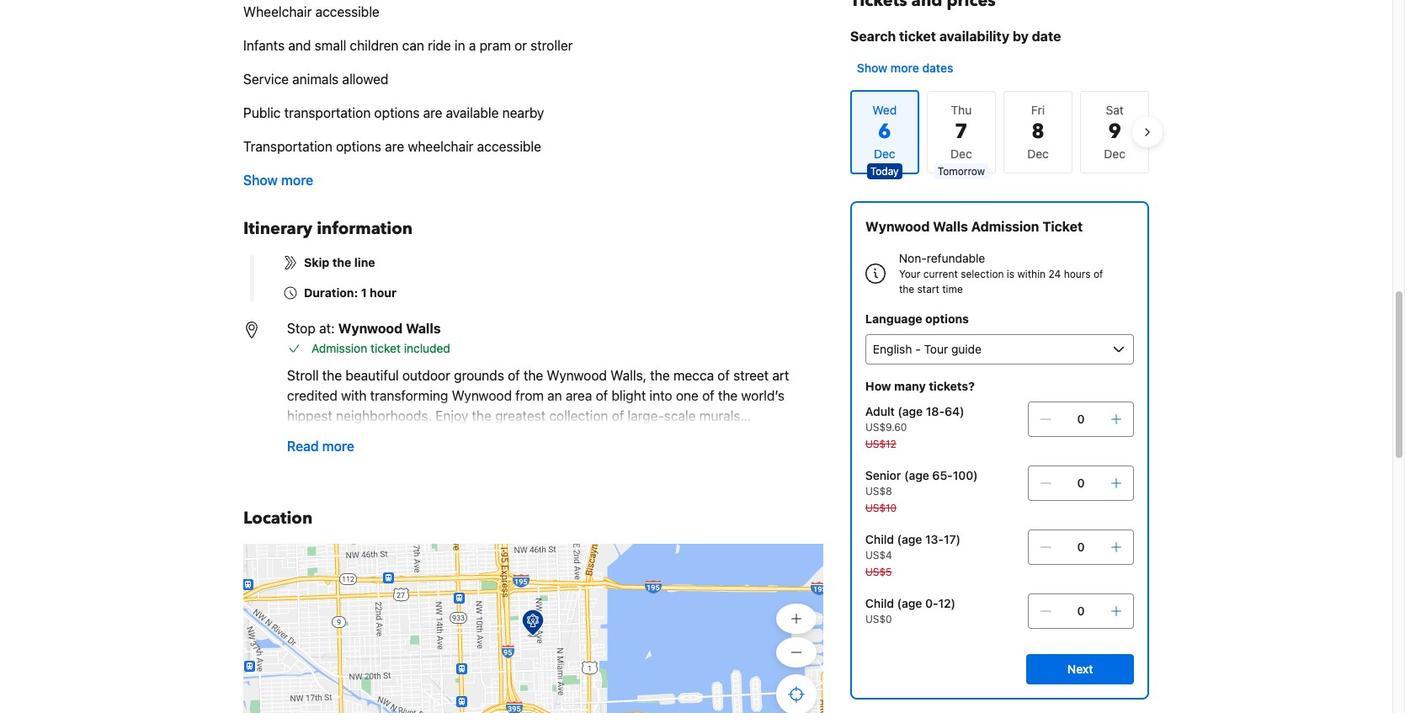 Task type: vqa. For each thing, say whether or not it's contained in the screenshot.
TAMAN MINI INDONESIA INDAH TICKET image
no



Task type: describe. For each thing, give the bounding box(es) containing it.
24
[[1049, 268, 1061, 280]]

read more
[[287, 439, 354, 454]]

wynwood walls admission ticket
[[866, 219, 1083, 234]]

within
[[1018, 268, 1046, 280]]

0 for senior (age 65-100)
[[1077, 476, 1085, 490]]

(age for 13-
[[897, 532, 922, 546]]

infants
[[243, 38, 285, 53]]

17)
[[944, 532, 961, 546]]

refundable
[[927, 251, 985, 265]]

senior (age 65-100) us$8
[[866, 468, 978, 498]]

8
[[1032, 118, 1045, 146]]

in
[[455, 38, 465, 53]]

64)
[[945, 404, 965, 418]]

stroller
[[531, 38, 573, 53]]

non-
[[899, 251, 927, 265]]

18-
[[926, 404, 945, 418]]

location
[[243, 507, 313, 530]]

us$0
[[866, 613, 892, 626]]

service animals allowed
[[243, 72, 389, 87]]

date
[[1032, 29, 1061, 44]]

ride
[[428, 38, 451, 53]]

itinerary information
[[243, 217, 413, 240]]

search ticket availability by date
[[850, 29, 1061, 44]]

information
[[317, 217, 413, 240]]

available
[[446, 105, 499, 120]]

(age for 0-
[[897, 596, 922, 610]]

more for read more
[[322, 439, 354, 454]]

skip the line
[[304, 255, 375, 269]]

0 horizontal spatial accessible
[[315, 4, 380, 19]]

infants and small children can ride in a pram or stroller
[[243, 38, 573, 53]]

0 vertical spatial are
[[423, 105, 443, 120]]

more for show more
[[281, 173, 313, 188]]

(age for 65-
[[904, 468, 929, 482]]

skip
[[304, 255, 330, 269]]

next button
[[1027, 654, 1134, 685]]

show more button
[[243, 170, 313, 190]]

us$4
[[866, 549, 892, 562]]

(age for 18-
[[898, 404, 923, 418]]

options for transportation
[[336, 139, 381, 154]]

show more dates
[[857, 61, 953, 75]]

0 vertical spatial the
[[332, 255, 351, 269]]

included
[[404, 341, 450, 355]]

how
[[866, 379, 891, 393]]

public
[[243, 105, 281, 120]]

allowed
[[342, 72, 389, 87]]

transportation
[[284, 105, 371, 120]]

us$9.60
[[866, 421, 907, 434]]

time
[[942, 283, 963, 296]]

ticket
[[1043, 219, 1083, 234]]

adult
[[866, 404, 895, 418]]

a
[[469, 38, 476, 53]]

65-
[[932, 468, 953, 482]]

duration: 1 hour
[[304, 285, 397, 300]]

start
[[917, 283, 940, 296]]

wheelchair accessible
[[243, 4, 380, 19]]

1 horizontal spatial walls
[[933, 219, 968, 234]]

by
[[1013, 29, 1029, 44]]

tickets?
[[929, 379, 975, 393]]

fri 8 dec
[[1027, 103, 1049, 161]]

tomorrow
[[938, 165, 985, 178]]

map region
[[243, 544, 823, 713]]

0 for child (age 0-12)
[[1077, 604, 1085, 618]]

transportation
[[243, 139, 333, 154]]

or
[[515, 38, 527, 53]]

0 horizontal spatial wynwood
[[338, 321, 403, 336]]

small
[[315, 38, 346, 53]]

us$10
[[866, 502, 897, 514]]

thu
[[951, 103, 972, 117]]

stop
[[287, 321, 316, 336]]

language options
[[866, 312, 969, 326]]

current
[[924, 268, 958, 280]]

adult (age 18-64) us$9.60
[[866, 404, 965, 434]]

sat
[[1106, 103, 1124, 117]]

admission ticket included
[[312, 341, 450, 355]]

sat 9 dec
[[1104, 103, 1126, 161]]

public transportation options are available nearby
[[243, 105, 544, 120]]

12)
[[938, 596, 956, 610]]



Task type: locate. For each thing, give the bounding box(es) containing it.
animals
[[292, 72, 339, 87]]

show down transportation
[[243, 173, 278, 188]]

0 vertical spatial wynwood
[[866, 219, 930, 234]]

more inside 'button'
[[891, 61, 919, 75]]

show down 'search'
[[857, 61, 888, 75]]

1 vertical spatial are
[[385, 139, 404, 154]]

admission up the non-refundable your current selection is within 24 hours of the start time
[[971, 219, 1039, 234]]

show
[[857, 61, 888, 75], [243, 173, 278, 188]]

1 horizontal spatial wynwood
[[866, 219, 930, 234]]

dec
[[951, 147, 972, 161], [1027, 147, 1049, 161], [1104, 147, 1126, 161]]

walls up included
[[406, 321, 441, 336]]

child inside child (age 0-12) us$0
[[866, 596, 894, 610]]

dec for 9
[[1104, 147, 1126, 161]]

are down public transportation options are available nearby
[[385, 139, 404, 154]]

ticket down stop at: wynwood walls
[[371, 341, 401, 355]]

1 vertical spatial child
[[866, 596, 894, 610]]

1 vertical spatial admission
[[312, 341, 367, 355]]

service
[[243, 72, 289, 87]]

0 vertical spatial admission
[[971, 219, 1039, 234]]

is
[[1007, 268, 1015, 280]]

1 vertical spatial more
[[281, 173, 313, 188]]

1 vertical spatial walls
[[406, 321, 441, 336]]

dec inside thu 7 dec tomorrow
[[951, 147, 972, 161]]

dates
[[922, 61, 953, 75]]

show more dates button
[[850, 53, 960, 83]]

search
[[850, 29, 896, 44]]

(age inside the senior (age 65-100) us$8
[[904, 468, 929, 482]]

0 vertical spatial show
[[857, 61, 888, 75]]

dec down '9'
[[1104, 147, 1126, 161]]

0 horizontal spatial the
[[332, 255, 351, 269]]

2 0 from the top
[[1077, 476, 1085, 490]]

region containing 7
[[837, 83, 1163, 181]]

(age left 65-
[[904, 468, 929, 482]]

0 vertical spatial ticket
[[899, 29, 936, 44]]

google image
[[248, 712, 303, 713]]

13-
[[925, 532, 944, 546]]

child up us$4
[[866, 532, 894, 546]]

stop at: wynwood walls
[[287, 321, 441, 336]]

1 horizontal spatial admission
[[971, 219, 1039, 234]]

options down transportation
[[336, 139, 381, 154]]

availability
[[940, 29, 1010, 44]]

0 vertical spatial accessible
[[315, 4, 380, 19]]

0 horizontal spatial admission
[[312, 341, 367, 355]]

are up wheelchair
[[423, 105, 443, 120]]

0 horizontal spatial show
[[243, 173, 278, 188]]

1 horizontal spatial show
[[857, 61, 888, 75]]

dec for 7
[[951, 147, 972, 161]]

2 horizontal spatial dec
[[1104, 147, 1126, 161]]

more
[[891, 61, 919, 75], [281, 173, 313, 188], [322, 439, 354, 454]]

children
[[350, 38, 399, 53]]

show for show more
[[243, 173, 278, 188]]

of
[[1094, 268, 1103, 280]]

2 horizontal spatial more
[[891, 61, 919, 75]]

1 vertical spatial wynwood
[[338, 321, 403, 336]]

thu 7 dec tomorrow
[[938, 103, 985, 178]]

1 vertical spatial options
[[336, 139, 381, 154]]

1 horizontal spatial ticket
[[899, 29, 936, 44]]

0 horizontal spatial ticket
[[371, 341, 401, 355]]

more right read
[[322, 439, 354, 454]]

ticket
[[899, 29, 936, 44], [371, 341, 401, 355]]

ticket for availability
[[899, 29, 936, 44]]

1 horizontal spatial accessible
[[477, 139, 541, 154]]

options for language
[[925, 312, 969, 326]]

show more
[[243, 173, 313, 188]]

0 horizontal spatial walls
[[406, 321, 441, 336]]

child for child (age 13-17)
[[866, 532, 894, 546]]

child (age 13-17) us$4
[[866, 532, 961, 562]]

show inside 'button'
[[857, 61, 888, 75]]

hour
[[370, 285, 397, 300]]

are
[[423, 105, 443, 120], [385, 139, 404, 154]]

transportation options are wheelchair accessible
[[243, 139, 541, 154]]

line
[[354, 255, 375, 269]]

accessible
[[315, 4, 380, 19], [477, 139, 541, 154]]

admission down at:
[[312, 341, 367, 355]]

ticket up show more dates
[[899, 29, 936, 44]]

0 horizontal spatial dec
[[951, 147, 972, 161]]

wynwood up non-
[[866, 219, 930, 234]]

the down your
[[899, 283, 915, 296]]

region
[[837, 83, 1163, 181]]

1
[[361, 285, 367, 300]]

4 0 from the top
[[1077, 604, 1085, 618]]

child up us$0
[[866, 596, 894, 610]]

0 for adult (age 18-64)
[[1077, 412, 1085, 426]]

more left dates at the top
[[891, 61, 919, 75]]

child (age 0-12) us$0
[[866, 596, 956, 626]]

1 dec from the left
[[951, 147, 972, 161]]

7
[[955, 118, 968, 146]]

senior
[[866, 468, 901, 482]]

the
[[332, 255, 351, 269], [899, 283, 915, 296]]

the inside the non-refundable your current selection is within 24 hours of the start time
[[899, 283, 915, 296]]

1 child from the top
[[866, 532, 894, 546]]

dec up tomorrow
[[951, 147, 972, 161]]

child for child (age 0-12)
[[866, 596, 894, 610]]

2 vertical spatial options
[[925, 312, 969, 326]]

show for show more dates
[[857, 61, 888, 75]]

duration:
[[304, 285, 358, 300]]

next
[[1068, 662, 1093, 676]]

0 vertical spatial walls
[[933, 219, 968, 234]]

(age
[[898, 404, 923, 418], [904, 468, 929, 482], [897, 532, 922, 546], [897, 596, 922, 610]]

0 vertical spatial options
[[374, 105, 420, 120]]

fri
[[1031, 103, 1045, 117]]

dec for 8
[[1027, 147, 1049, 161]]

the left the line
[[332, 255, 351, 269]]

options down time on the top of the page
[[925, 312, 969, 326]]

walls
[[933, 219, 968, 234], [406, 321, 441, 336]]

non-refundable your current selection is within 24 hours of the start time
[[899, 251, 1103, 296]]

1 0 from the top
[[1077, 412, 1085, 426]]

us$12
[[866, 438, 897, 450]]

0 for child (age 13-17)
[[1077, 540, 1085, 554]]

options
[[374, 105, 420, 120], [336, 139, 381, 154], [925, 312, 969, 326]]

child
[[866, 532, 894, 546], [866, 596, 894, 610]]

read
[[287, 439, 319, 454]]

1 vertical spatial the
[[899, 283, 915, 296]]

ticket for included
[[371, 341, 401, 355]]

2 child from the top
[[866, 596, 894, 610]]

hours
[[1064, 268, 1091, 280]]

admission
[[971, 219, 1039, 234], [312, 341, 367, 355]]

walls up refundable
[[933, 219, 968, 234]]

0-
[[925, 596, 938, 610]]

options up transportation options are wheelchair accessible
[[374, 105, 420, 120]]

accessible down "nearby"
[[477, 139, 541, 154]]

0 horizontal spatial more
[[281, 173, 313, 188]]

(age left 18-
[[898, 404, 923, 418]]

1 horizontal spatial more
[[322, 439, 354, 454]]

us$8
[[866, 485, 892, 498]]

show inside button
[[243, 173, 278, 188]]

1 horizontal spatial are
[[423, 105, 443, 120]]

2 vertical spatial more
[[322, 439, 354, 454]]

1 horizontal spatial the
[[899, 283, 915, 296]]

wheelchair
[[243, 4, 312, 19]]

3 dec from the left
[[1104, 147, 1126, 161]]

can
[[402, 38, 424, 53]]

how many tickets?
[[866, 379, 975, 393]]

read more button
[[277, 426, 364, 466]]

3 0 from the top
[[1077, 540, 1085, 554]]

more down transportation
[[281, 173, 313, 188]]

nearby
[[502, 105, 544, 120]]

1 vertical spatial show
[[243, 173, 278, 188]]

selection
[[961, 268, 1004, 280]]

pram
[[480, 38, 511, 53]]

0 horizontal spatial are
[[385, 139, 404, 154]]

1 vertical spatial accessible
[[477, 139, 541, 154]]

wynwood
[[866, 219, 930, 234], [338, 321, 403, 336]]

(age inside child (age 0-12) us$0
[[897, 596, 922, 610]]

and
[[288, 38, 311, 53]]

child inside the child (age 13-17) us$4
[[866, 532, 894, 546]]

accessible up small
[[315, 4, 380, 19]]

language
[[866, 312, 923, 326]]

(age left the '0-'
[[897, 596, 922, 610]]

your
[[899, 268, 921, 280]]

100)
[[953, 468, 978, 482]]

1 horizontal spatial dec
[[1027, 147, 1049, 161]]

0 vertical spatial more
[[891, 61, 919, 75]]

dec down 8
[[1027, 147, 1049, 161]]

wynwood up admission ticket included
[[338, 321, 403, 336]]

0
[[1077, 412, 1085, 426], [1077, 476, 1085, 490], [1077, 540, 1085, 554], [1077, 604, 1085, 618]]

us$5
[[866, 566, 892, 578]]

(age inside adult (age 18-64) us$9.60
[[898, 404, 923, 418]]

(age inside the child (age 13-17) us$4
[[897, 532, 922, 546]]

0 vertical spatial child
[[866, 532, 894, 546]]

many
[[894, 379, 926, 393]]

1 vertical spatial ticket
[[371, 341, 401, 355]]

2 dec from the left
[[1027, 147, 1049, 161]]

(age left 13-
[[897, 532, 922, 546]]

itinerary
[[243, 217, 313, 240]]

wheelchair
[[408, 139, 474, 154]]

more for show more dates
[[891, 61, 919, 75]]

9
[[1108, 118, 1122, 146]]



